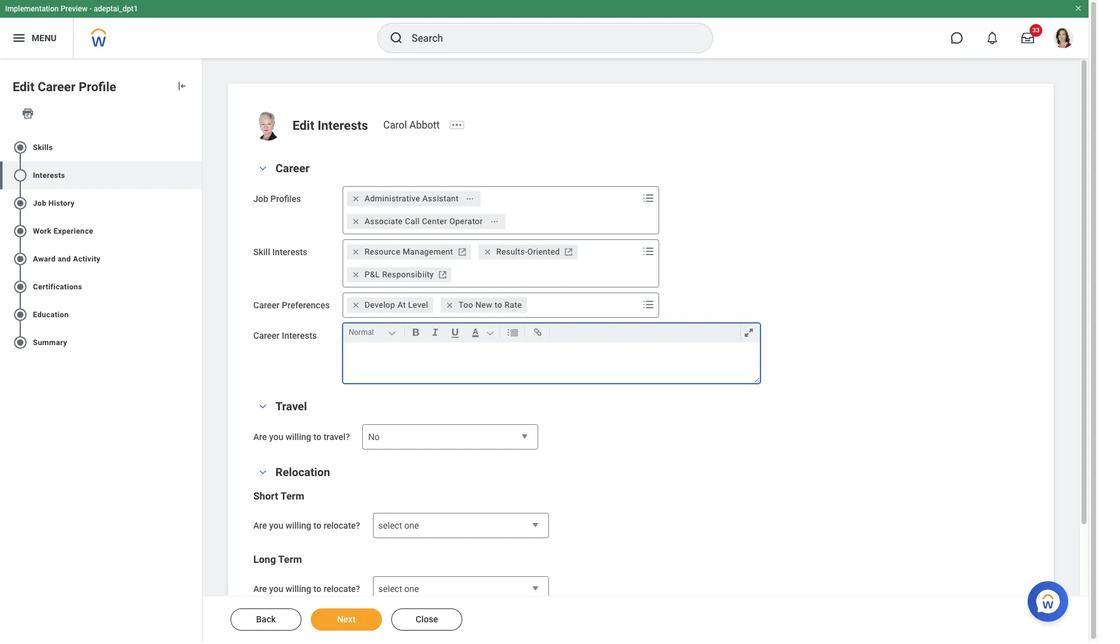 Task type: vqa. For each thing, say whether or not it's contained in the screenshot.
x small icon in the develop at level, press delete to clear value. OPTION
yes



Task type: locate. For each thing, give the bounding box(es) containing it.
are down long
[[253, 584, 267, 594]]

job left the "history"
[[33, 199, 46, 208]]

1 horizontal spatial related actions image
[[490, 217, 499, 226]]

associate call center operator, press delete to clear value. option
[[347, 214, 505, 229]]

adeptai_dpt1
[[94, 4, 138, 13]]

to inside option
[[495, 300, 503, 310]]

term right long
[[278, 554, 302, 566]]

career interests
[[253, 331, 317, 341]]

implementation preview -   adeptai_dpt1
[[5, 4, 138, 13]]

prompts image for job profiles
[[641, 191, 656, 206]]

one inside dropdown button
[[404, 584, 419, 594]]

edit interests
[[293, 118, 368, 133]]

are you willing to relocate? for long term
[[253, 584, 360, 594]]

willing inside long term group
[[286, 584, 311, 594]]

0 vertical spatial one
[[404, 521, 419, 531]]

radio custom image left summary
[[13, 335, 28, 350]]

are you willing to travel?
[[253, 432, 350, 442]]

interests down the preferences
[[282, 331, 317, 341]]

travel group
[[253, 399, 1029, 450]]

to inside short term group
[[314, 521, 321, 531]]

1 radio custom image from the top
[[13, 140, 28, 155]]

1 vertical spatial willing
[[286, 521, 311, 531]]

radio custom image left the work
[[13, 223, 28, 239]]

x small image
[[349, 193, 362, 205], [349, 215, 362, 228], [481, 246, 494, 258], [349, 269, 362, 281]]

job inside 'link'
[[33, 199, 46, 208]]

radio custom image inside interests link
[[13, 168, 28, 183]]

2 radio custom image from the top
[[13, 168, 28, 183]]

too new to rate element
[[459, 300, 522, 311]]

select
[[379, 521, 402, 531], [379, 584, 402, 594]]

related actions image right operator
[[490, 217, 499, 226]]

ext link image inside resource management, press delete to clear value, ctrl + enter opens in new window. option
[[456, 246, 469, 258]]

radio custom image for job history
[[13, 196, 28, 211]]

related actions image
[[466, 194, 475, 203], [490, 217, 499, 226]]

1 radio custom image from the top
[[13, 223, 28, 239]]

0 vertical spatial chevron down image
[[255, 164, 270, 173]]

1 horizontal spatial ext link image
[[563, 246, 575, 258]]

error image for award and activity
[[189, 251, 202, 267]]

willing inside short term group
[[286, 521, 311, 531]]

results-
[[496, 247, 527, 257]]

0 vertical spatial relocate?
[[324, 521, 360, 531]]

7 error image from the top
[[189, 307, 202, 322]]

are for short
[[253, 521, 267, 531]]

2 willing from the top
[[286, 521, 311, 531]]

select for long term
[[379, 584, 402, 594]]

willing inside the travel group
[[286, 432, 311, 442]]

0 horizontal spatial related actions image
[[466, 194, 475, 203]]

menu button
[[0, 18, 73, 58]]

8 error image from the top
[[189, 335, 202, 350]]

you inside short term group
[[269, 521, 284, 531]]

willing down the travel
[[286, 432, 311, 442]]

radio custom image
[[13, 223, 28, 239], [13, 279, 28, 294], [13, 335, 28, 350]]

responsibiity
[[382, 270, 434, 279]]

radio custom image inside job history 'link'
[[13, 196, 28, 211]]

0 vertical spatial willing
[[286, 432, 311, 442]]

x small image inside administrative assistant, press delete to clear value. option
[[349, 193, 362, 205]]

action bar region
[[208, 596, 1089, 642]]

error image for work experience
[[189, 223, 202, 239]]

3 items selected list box from the top
[[343, 294, 640, 317]]

are you willing to relocate?
[[253, 521, 360, 531], [253, 584, 360, 594]]

long term group
[[253, 554, 1029, 602]]

to for select one popup button
[[314, 521, 321, 531]]

x small image left administrative
[[349, 193, 362, 205]]

term
[[281, 490, 304, 502], [278, 554, 302, 566]]

x small image inside develop at level, press delete to clear value. option
[[349, 299, 362, 312]]

radio custom image down "print" image on the top
[[13, 168, 28, 183]]

are you willing to relocate? down "long term"
[[253, 584, 360, 594]]

error image inside work experience link
[[189, 223, 202, 239]]

relocate? inside short term group
[[324, 521, 360, 531]]

2 select one from the top
[[379, 584, 419, 594]]

work experience link
[[0, 217, 202, 245]]

interests up the job history
[[33, 171, 65, 180]]

x small image for associate call center operator
[[349, 215, 362, 228]]

normal group
[[346, 324, 763, 343]]

related actions image for administrative assistant
[[466, 194, 475, 203]]

1 vertical spatial you
[[269, 521, 284, 531]]

related actions image up operator
[[466, 194, 475, 203]]

1 items selected list box from the top
[[343, 188, 640, 233]]

prompts image down prompts icon
[[641, 297, 656, 312]]

normal
[[349, 328, 374, 337]]

activity
[[73, 255, 101, 263]]

1 vertical spatial are you willing to relocate?
[[253, 584, 360, 594]]

select for short term
[[379, 521, 402, 531]]

radio custom image inside the certifications link
[[13, 279, 28, 294]]

career for career
[[276, 162, 310, 175]]

career for career preferences
[[253, 300, 280, 310]]

long
[[253, 554, 276, 566]]

0 vertical spatial items selected list box
[[343, 188, 640, 233]]

long term
[[253, 554, 302, 566]]

2 ext link image from the left
[[563, 246, 575, 258]]

you down short term
[[269, 521, 284, 531]]

are you willing to relocate? inside short term group
[[253, 521, 360, 531]]

prompts image
[[641, 191, 656, 206], [641, 297, 656, 312]]

interests for edit
[[318, 118, 368, 133]]

ext link image down operator
[[456, 246, 469, 258]]

x small image inside results-oriented, press delete to clear value, ctrl + enter opens in new window. option
[[481, 246, 494, 258]]

ext link image
[[436, 269, 449, 281]]

3 you from the top
[[269, 584, 284, 594]]

interests
[[318, 118, 368, 133], [33, 171, 65, 180], [272, 247, 307, 257], [282, 331, 317, 341]]

ext link image right oriented on the top of page
[[563, 246, 575, 258]]

edit up "print" image on the top
[[13, 79, 34, 94]]

term down relocation button
[[281, 490, 304, 502]]

to up next 'button'
[[314, 584, 321, 594]]

4 radio custom image from the top
[[13, 251, 28, 267]]

education link
[[0, 301, 202, 329]]

0 vertical spatial prompts image
[[641, 191, 656, 206]]

chevron down image up short
[[255, 468, 270, 477]]

you inside long term group
[[269, 584, 284, 594]]

1 vertical spatial select
[[379, 584, 402, 594]]

job
[[253, 194, 268, 204], [33, 199, 46, 208]]

0 vertical spatial select one
[[379, 521, 419, 531]]

select one inside popup button
[[379, 521, 419, 531]]

to down relocation button
[[314, 521, 321, 531]]

x small image left the associate
[[349, 215, 362, 228]]

chevron down image inside the relocation group
[[255, 468, 270, 477]]

error image
[[189, 140, 202, 155], [189, 168, 202, 183], [189, 196, 202, 211], [189, 223, 202, 239], [189, 251, 202, 267], [189, 279, 202, 294], [189, 307, 202, 322], [189, 335, 202, 350]]

term for short term
[[281, 490, 304, 502]]

award and activity
[[33, 255, 101, 263]]

resource management, press delete to clear value, ctrl + enter opens in new window. option
[[347, 245, 471, 260]]

p&l responsibiity element
[[365, 269, 434, 281]]

link image
[[529, 325, 546, 340]]

relocate? inside long term group
[[324, 584, 360, 594]]

prompts image up prompts icon
[[641, 191, 656, 206]]

1 vertical spatial edit
[[293, 118, 314, 133]]

error image inside summary link
[[189, 335, 202, 350]]

are for long
[[253, 584, 267, 594]]

x small image left results-
[[481, 246, 494, 258]]

x small image for skill interests
[[349, 246, 362, 258]]

one for short term
[[404, 521, 419, 531]]

are inside the travel group
[[253, 432, 267, 442]]

select one inside dropdown button
[[379, 584, 419, 594]]

1 vertical spatial one
[[404, 584, 419, 594]]

1 error image from the top
[[189, 140, 202, 155]]

items selected list box
[[343, 188, 640, 233], [343, 241, 640, 286], [343, 294, 640, 317]]

items selected list box for career preferences
[[343, 294, 640, 317]]

1 select one from the top
[[379, 521, 419, 531]]

0 vertical spatial term
[[281, 490, 304, 502]]

x small image
[[349, 246, 362, 258], [349, 299, 362, 312], [444, 299, 456, 312]]

administrative assistant element
[[365, 193, 459, 205]]

x small image for administrative assistant
[[349, 193, 362, 205]]

error image for summary
[[189, 335, 202, 350]]

p&l responsibiity, press delete to clear value, ctrl + enter opens in new window. option
[[347, 267, 452, 283]]

you inside the travel group
[[269, 432, 284, 442]]

interests link
[[0, 161, 202, 189]]

to for no popup button
[[314, 432, 321, 442]]

job left profiles in the left top of the page
[[253, 194, 268, 204]]

2 items selected list box from the top
[[343, 241, 640, 286]]

are inside short term group
[[253, 521, 267, 531]]

job for job profiles
[[253, 194, 268, 204]]

1 vertical spatial items selected list box
[[343, 241, 640, 286]]

1 you from the top
[[269, 432, 284, 442]]

radio custom image inside the education link
[[13, 307, 28, 322]]

2 vertical spatial radio custom image
[[13, 335, 28, 350]]

radio custom image for skills
[[13, 140, 28, 155]]

x small image left p&l
[[349, 269, 362, 281]]

award
[[33, 255, 56, 263]]

menu
[[32, 33, 57, 43]]

2 vertical spatial items selected list box
[[343, 294, 640, 317]]

career up profiles in the left top of the page
[[276, 162, 310, 175]]

you down chevron down image
[[269, 432, 284, 442]]

list containing skills
[[0, 128, 202, 362]]

items selected list box for skill interests
[[343, 241, 640, 286]]

you down "long term"
[[269, 584, 284, 594]]

career for career interests
[[253, 331, 280, 341]]

rate
[[505, 300, 522, 310]]

to right new
[[495, 300, 503, 310]]

career down career preferences
[[253, 331, 280, 341]]

items selected list box containing administrative assistant
[[343, 188, 640, 233]]

select one button
[[373, 513, 549, 539]]

job history link
[[0, 189, 202, 217]]

to
[[495, 300, 503, 310], [314, 432, 321, 442], [314, 521, 321, 531], [314, 584, 321, 594]]

radio custom image for education
[[13, 307, 28, 322]]

edit career profile
[[13, 79, 116, 94]]

at
[[398, 300, 406, 310]]

select inside popup button
[[379, 521, 402, 531]]

award and activity link
[[0, 245, 202, 273]]

33
[[1033, 27, 1040, 34]]

3 willing from the top
[[286, 584, 311, 594]]

6 error image from the top
[[189, 279, 202, 294]]

0 vertical spatial you
[[269, 432, 284, 442]]

to left the travel?
[[314, 432, 321, 442]]

chevron down image left career button at left top
[[255, 164, 270, 173]]

1 one from the top
[[404, 521, 419, 531]]

2 error image from the top
[[189, 168, 202, 183]]

willing for short term
[[286, 521, 311, 531]]

2 vertical spatial you
[[269, 584, 284, 594]]

1 select from the top
[[379, 521, 402, 531]]

edit for edit interests
[[293, 118, 314, 133]]

interests right skill
[[272, 247, 307, 257]]

ext link image for resource management
[[456, 246, 469, 258]]

x small image for p&l responsibiity
[[349, 269, 362, 281]]

1 willing from the top
[[286, 432, 311, 442]]

job inside career group
[[253, 194, 268, 204]]

radio custom image inside summary link
[[13, 335, 28, 350]]

radio custom image inside skills link
[[13, 140, 28, 155]]

1 vertical spatial select one
[[379, 584, 419, 594]]

career group
[[253, 161, 1029, 384]]

2 vertical spatial willing
[[286, 584, 311, 594]]

radio custom image inside "award and activity" "link"
[[13, 251, 28, 267]]

are
[[253, 432, 267, 442], [253, 521, 267, 531], [253, 584, 267, 594]]

0 vertical spatial radio custom image
[[13, 223, 28, 239]]

close
[[416, 614, 438, 625]]

career
[[38, 79, 76, 94], [276, 162, 310, 175], [253, 300, 280, 310], [253, 331, 280, 341]]

1 prompts image from the top
[[641, 191, 656, 206]]

prompts image
[[641, 244, 656, 259]]

items selected list box for job profiles
[[343, 188, 640, 233]]

radio custom image left 'skills'
[[13, 140, 28, 155]]

transformation import image
[[175, 80, 188, 92]]

1 vertical spatial are
[[253, 521, 267, 531]]

short term
[[253, 490, 304, 502]]

1 horizontal spatial job
[[253, 194, 268, 204]]

short
[[253, 490, 278, 502]]

ext link image inside results-oriented, press delete to clear value, ctrl + enter opens in new window. option
[[563, 246, 575, 258]]

to inside the travel group
[[314, 432, 321, 442]]

are inside long term group
[[253, 584, 267, 594]]

x small image left too
[[444, 299, 456, 312]]

are you willing to relocate? inside long term group
[[253, 584, 360, 594]]

you
[[269, 432, 284, 442], [269, 521, 284, 531], [269, 584, 284, 594]]

Search Workday  search field
[[412, 24, 687, 52]]

1 vertical spatial related actions image
[[490, 217, 499, 226]]

x small image for career preferences
[[349, 299, 362, 312]]

1 are you willing to relocate? from the top
[[253, 521, 360, 531]]

willing down "long term"
[[286, 584, 311, 594]]

work
[[33, 227, 51, 236]]

1 are from the top
[[253, 432, 267, 442]]

relocate?
[[324, 521, 360, 531], [324, 584, 360, 594]]

radio custom image
[[13, 140, 28, 155], [13, 168, 28, 183], [13, 196, 28, 211], [13, 251, 28, 267], [13, 307, 28, 322]]

1 chevron down image from the top
[[255, 164, 270, 173]]

radio custom image inside work experience link
[[13, 223, 28, 239]]

x small image left develop
[[349, 299, 362, 312]]

2 prompts image from the top
[[641, 297, 656, 312]]

2 are you willing to relocate? from the top
[[253, 584, 360, 594]]

inbox large image
[[1022, 32, 1034, 44]]

to inside long term group
[[314, 584, 321, 594]]

4 error image from the top
[[189, 223, 202, 239]]

administrative assistant, press delete to clear value. option
[[347, 191, 481, 207]]

3 radio custom image from the top
[[13, 196, 28, 211]]

bulleted list image
[[505, 325, 522, 340]]

0 horizontal spatial job
[[33, 199, 46, 208]]

radio custom image left education
[[13, 307, 28, 322]]

close button
[[391, 609, 462, 631]]

job for job history
[[33, 199, 46, 208]]

1 vertical spatial chevron down image
[[255, 468, 270, 477]]

1 vertical spatial relocate?
[[324, 584, 360, 594]]

one inside popup button
[[404, 521, 419, 531]]

career left profile
[[38, 79, 76, 94]]

willing down short term
[[286, 521, 311, 531]]

summary
[[33, 338, 67, 347]]

2 radio custom image from the top
[[13, 279, 28, 294]]

preview
[[61, 4, 88, 13]]

resource management element
[[365, 246, 453, 258]]

1 vertical spatial term
[[278, 554, 302, 566]]

x small image inside the associate call center operator, press delete to clear value. option
[[349, 215, 362, 228]]

select inside dropdown button
[[379, 584, 402, 594]]

2 chevron down image from the top
[[255, 468, 270, 477]]

radio custom image left certifications
[[13, 279, 28, 294]]

edit
[[13, 79, 34, 94], [293, 118, 314, 133]]

0 vertical spatial are you willing to relocate?
[[253, 521, 360, 531]]

items selected list box containing develop at level
[[343, 294, 640, 317]]

0 horizontal spatial edit
[[13, 79, 34, 94]]

0 vertical spatial select
[[379, 521, 402, 531]]

error image inside the certifications link
[[189, 279, 202, 294]]

2 you from the top
[[269, 521, 284, 531]]

develop at level
[[365, 300, 428, 310]]

back
[[256, 614, 276, 625]]

x small image left resource
[[349, 246, 362, 258]]

are down short
[[253, 521, 267, 531]]

select one
[[379, 521, 419, 531], [379, 584, 419, 594]]

willing for long term
[[286, 584, 311, 594]]

results-oriented, press delete to clear value, ctrl + enter opens in new window. option
[[479, 245, 578, 260]]

1 vertical spatial radio custom image
[[13, 279, 28, 294]]

2 select from the top
[[379, 584, 402, 594]]

select one for long term
[[379, 584, 419, 594]]

oriented
[[527, 247, 560, 257]]

3 radio custom image from the top
[[13, 335, 28, 350]]

related actions image inside administrative assistant, press delete to clear value. option
[[466, 194, 475, 203]]

1 vertical spatial prompts image
[[641, 297, 656, 312]]

underline image
[[446, 325, 464, 340]]

related actions image inside the associate call center operator, press delete to clear value. option
[[490, 217, 499, 226]]

2 one from the top
[[404, 584, 419, 594]]

ext link image
[[456, 246, 469, 258], [563, 246, 575, 258]]

one
[[404, 521, 419, 531], [404, 584, 419, 594]]

resource
[[365, 247, 401, 257]]

5 radio custom image from the top
[[13, 307, 28, 322]]

radio custom image left award
[[13, 251, 28, 267]]

0 horizontal spatial ext link image
[[456, 246, 469, 258]]

3 are from the top
[[253, 584, 267, 594]]

2 relocate? from the top
[[324, 584, 360, 594]]

are down chevron down image
[[253, 432, 267, 442]]

1 horizontal spatial edit
[[293, 118, 314, 133]]

1 relocate? from the top
[[324, 521, 360, 531]]

radio custom image left the job history
[[13, 196, 28, 211]]

2 vertical spatial are
[[253, 584, 267, 594]]

1 ext link image from the left
[[456, 246, 469, 258]]

history
[[48, 199, 75, 208]]

items selected list box containing resource management
[[343, 241, 640, 286]]

list
[[0, 128, 202, 362]]

willing
[[286, 432, 311, 442], [286, 521, 311, 531], [286, 584, 311, 594]]

3 error image from the top
[[189, 196, 202, 211]]

too new to rate, press delete to clear value. option
[[441, 298, 527, 313]]

interests left carol at the top
[[318, 118, 368, 133]]

2 are from the top
[[253, 521, 267, 531]]

edit right employee's photo (carol abbott)
[[293, 118, 314, 133]]

skills link
[[0, 134, 202, 161]]

5 error image from the top
[[189, 251, 202, 267]]

are you willing to relocate? down short term
[[253, 521, 360, 531]]

results-oriented
[[496, 247, 560, 257]]

career up career interests
[[253, 300, 280, 310]]

0 vertical spatial edit
[[13, 79, 34, 94]]

chevron down image
[[255, 164, 270, 173], [255, 468, 270, 477]]

relocation group
[[253, 465, 1029, 602]]

justify image
[[11, 30, 27, 46]]

0 vertical spatial are
[[253, 432, 267, 442]]

0 vertical spatial related actions image
[[466, 194, 475, 203]]

notifications large image
[[986, 32, 999, 44]]



Task type: describe. For each thing, give the bounding box(es) containing it.
skill
[[253, 247, 270, 257]]

abbott
[[410, 119, 440, 131]]

and
[[58, 255, 71, 263]]

develop at level, press delete to clear value. option
[[347, 298, 433, 313]]

travel button
[[276, 400, 307, 413]]

print image
[[22, 107, 34, 120]]

too
[[459, 300, 473, 310]]

operator
[[450, 217, 483, 226]]

prompts image for career preferences
[[641, 297, 656, 312]]

33 button
[[1014, 24, 1043, 52]]

education
[[33, 310, 69, 319]]

-
[[89, 4, 92, 13]]

certifications link
[[0, 273, 202, 301]]

associate call center operator
[[365, 217, 483, 226]]

relocation button
[[276, 466, 330, 479]]

short term group
[[253, 490, 1029, 539]]

career button
[[276, 162, 310, 175]]

ext link image for results-oriented
[[563, 246, 575, 258]]

select one for short term
[[379, 521, 419, 531]]

job history
[[33, 199, 75, 208]]

no button
[[363, 424, 539, 450]]

profile logan mcneil image
[[1053, 28, 1074, 51]]

carol abbott
[[383, 119, 440, 131]]

you for long
[[269, 584, 284, 594]]

travel
[[276, 400, 307, 413]]

profiles
[[271, 194, 301, 204]]

new
[[476, 300, 493, 310]]

employee's photo (carol abbott) image
[[253, 111, 283, 141]]

experience
[[54, 227, 93, 236]]

menu banner
[[0, 0, 1089, 58]]

radio custom image for summary
[[13, 335, 28, 350]]

level
[[408, 300, 428, 310]]

carol
[[383, 119, 407, 131]]

interests for career
[[282, 331, 317, 341]]

skill interests
[[253, 247, 307, 257]]

x small image inside too new to rate, press delete to clear value. option
[[444, 299, 456, 312]]

certifications
[[33, 282, 82, 291]]

implementation
[[5, 4, 59, 13]]

summary link
[[0, 329, 202, 357]]

error image for certifications
[[189, 279, 202, 294]]

p&l
[[365, 270, 380, 279]]

p&l responsibiity
[[365, 270, 434, 279]]

profile
[[79, 79, 116, 94]]

develop
[[365, 300, 395, 310]]

no
[[368, 432, 380, 442]]

related actions image for associate call center operator
[[490, 217, 499, 226]]

Career Interests text field
[[343, 343, 760, 383]]

associate
[[365, 217, 403, 226]]

resource management
[[365, 247, 453, 257]]

administrative assistant
[[365, 194, 459, 203]]

x small image for results-oriented
[[481, 246, 494, 258]]

are you willing to relocate? for short term
[[253, 521, 360, 531]]

too new to rate
[[459, 300, 522, 310]]

assistant
[[423, 194, 459, 203]]

error image for interests
[[189, 168, 202, 183]]

chevron down image
[[255, 402, 270, 411]]

radio custom image for interests
[[13, 168, 28, 183]]

next button
[[311, 609, 382, 631]]

bold image
[[407, 325, 424, 340]]

chevron down image for career
[[255, 164, 270, 173]]

radio custom image for certifications
[[13, 279, 28, 294]]

interests inside list
[[33, 171, 65, 180]]

associate call center operator element
[[365, 216, 483, 227]]

call
[[405, 217, 420, 226]]

skills
[[33, 143, 53, 152]]

next
[[337, 614, 356, 625]]

short term button
[[253, 490, 304, 502]]

relocate? for long term
[[324, 584, 360, 594]]

preferences
[[282, 300, 330, 310]]

term for long term
[[278, 554, 302, 566]]

carol abbott element
[[383, 119, 448, 131]]

management
[[403, 247, 453, 257]]

career preferences
[[253, 300, 330, 310]]

center
[[422, 217, 447, 226]]

develop at level element
[[365, 300, 428, 311]]

edit for edit career profile
[[13, 79, 34, 94]]

close environment banner image
[[1075, 4, 1083, 12]]

italic image
[[427, 325, 444, 340]]

relocate? for short term
[[324, 521, 360, 531]]

normal button
[[346, 326, 401, 340]]

you for short
[[269, 521, 284, 531]]

error image for education
[[189, 307, 202, 322]]

select one button
[[373, 576, 549, 602]]

one for long term
[[404, 584, 419, 594]]

job profiles
[[253, 194, 301, 204]]

administrative
[[365, 194, 420, 203]]

chevron down image for relocation
[[255, 468, 270, 477]]

search image
[[389, 30, 404, 46]]

back button
[[231, 609, 302, 631]]

radio custom image for award and activity
[[13, 251, 28, 267]]

interests for skill
[[272, 247, 307, 257]]

work experience
[[33, 227, 93, 236]]

error image for job history
[[189, 196, 202, 211]]

error image for skills
[[189, 140, 202, 155]]

results-oriented element
[[496, 246, 560, 258]]

maximize image
[[740, 325, 757, 340]]

radio custom image for work experience
[[13, 223, 28, 239]]

relocation
[[276, 466, 330, 479]]

travel?
[[324, 432, 350, 442]]

to for select one dropdown button
[[314, 584, 321, 594]]

long term button
[[253, 554, 302, 566]]



